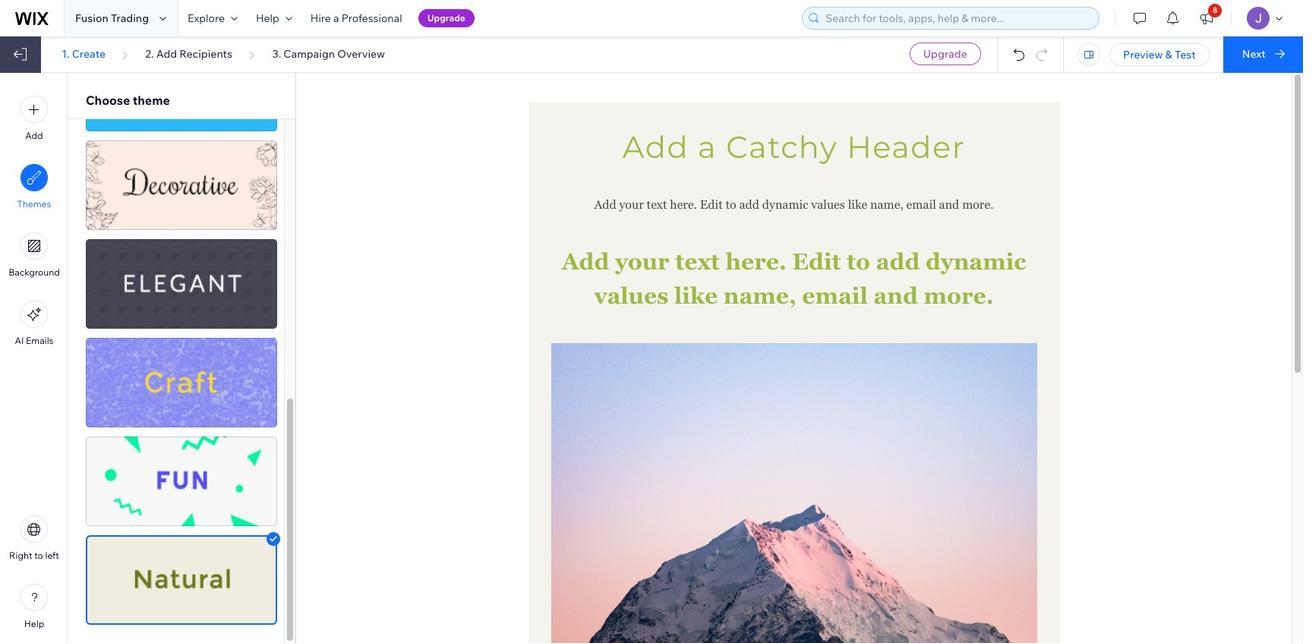 Task type: describe. For each thing, give the bounding box(es) containing it.
choose theme
[[86, 93, 170, 108]]

preview
[[1124, 48, 1163, 62]]

2.
[[145, 47, 154, 61]]

0 horizontal spatial help
[[24, 618, 44, 630]]

1 horizontal spatial and
[[939, 198, 960, 212]]

1 horizontal spatial help button
[[247, 0, 301, 36]]

hire
[[311, 11, 331, 25]]

themes
[[17, 198, 51, 210]]

1. create
[[62, 47, 106, 61]]

hire a professional link
[[301, 0, 411, 36]]

1 vertical spatial help button
[[21, 584, 48, 630]]

ai emails button
[[15, 301, 54, 346]]

1 vertical spatial email
[[802, 283, 868, 309]]

background button
[[8, 232, 60, 278]]

a for catchy
[[698, 128, 717, 166]]

&
[[1166, 48, 1173, 62]]

1.
[[62, 47, 70, 61]]

8
[[1213, 5, 1218, 15]]

0 vertical spatial your
[[619, 198, 644, 212]]

left
[[45, 550, 59, 561]]

1 vertical spatial your
[[615, 248, 670, 275]]

emails
[[26, 335, 54, 346]]

1 vertical spatial add your text here. edit to add dynamic values like name, email and more.
[[562, 248, 1032, 309]]

Search for tools, apps, help & more... field
[[821, 8, 1095, 29]]

header
[[847, 128, 966, 166]]

0 horizontal spatial and
[[874, 283, 918, 309]]

add a catchy header
[[623, 128, 966, 166]]

next button
[[1224, 36, 1304, 73]]

here. inside add your text here. edit to add dynamic values like name, email and more.
[[726, 248, 787, 275]]

overview
[[337, 47, 385, 61]]

1 horizontal spatial like
[[848, 198, 868, 212]]

0 vertical spatial name,
[[871, 198, 904, 212]]

1 vertical spatial to
[[847, 248, 871, 275]]

1 vertical spatial text
[[676, 248, 720, 275]]

next
[[1243, 47, 1266, 61]]

to inside button
[[34, 550, 43, 561]]

themes button
[[17, 164, 51, 210]]

trading
[[111, 11, 149, 25]]

professional
[[342, 11, 402, 25]]

0 horizontal spatial here.
[[670, 198, 697, 212]]

0 vertical spatial upgrade button
[[418, 9, 475, 27]]

create
[[72, 47, 106, 61]]

0 horizontal spatial text
[[647, 198, 667, 212]]

0 vertical spatial dynamic
[[763, 198, 809, 212]]

upgrade for upgrade button to the bottom
[[924, 47, 968, 61]]

explore
[[188, 11, 225, 25]]

0 vertical spatial more.
[[963, 198, 994, 212]]

test
[[1175, 48, 1196, 62]]

catchy
[[726, 128, 838, 166]]



Task type: locate. For each thing, give the bounding box(es) containing it.
1 vertical spatial here.
[[726, 248, 787, 275]]

add
[[740, 198, 760, 212], [876, 248, 920, 275]]

1 horizontal spatial help
[[256, 11, 279, 25]]

1 horizontal spatial name,
[[871, 198, 904, 212]]

campaign
[[284, 47, 335, 61]]

1 vertical spatial more.
[[924, 283, 994, 309]]

upgrade
[[427, 12, 466, 24], [924, 47, 968, 61]]

recipients
[[180, 47, 233, 61]]

0 vertical spatial upgrade
[[427, 12, 466, 24]]

add
[[156, 47, 177, 61], [623, 128, 689, 166], [25, 130, 43, 141], [594, 198, 617, 212], [562, 248, 609, 275]]

help button up 3.
[[247, 0, 301, 36]]

0 horizontal spatial a
[[334, 11, 339, 25]]

1 vertical spatial help
[[24, 618, 44, 630]]

1 vertical spatial like
[[675, 283, 718, 309]]

1 vertical spatial dynamic
[[926, 248, 1026, 275]]

email
[[907, 198, 936, 212], [802, 283, 868, 309]]

1. create link
[[62, 47, 106, 61]]

1 horizontal spatial upgrade button
[[910, 43, 981, 65]]

upgrade right professional
[[427, 12, 466, 24]]

0 vertical spatial email
[[907, 198, 936, 212]]

1 vertical spatial edit
[[793, 248, 841, 275]]

more.
[[963, 198, 994, 212], [924, 283, 994, 309]]

2. add recipients link
[[145, 47, 233, 61]]

1 horizontal spatial add
[[876, 248, 920, 275]]

and
[[939, 198, 960, 212], [874, 283, 918, 309]]

0 horizontal spatial like
[[675, 283, 718, 309]]

3.
[[272, 47, 281, 61]]

1 vertical spatial add
[[876, 248, 920, 275]]

help button
[[247, 0, 301, 36], [21, 584, 48, 630]]

upgrade down search for tools, apps, help & more... field
[[924, 47, 968, 61]]

right
[[9, 550, 32, 561]]

0 vertical spatial help
[[256, 11, 279, 25]]

upgrade button
[[418, 9, 475, 27], [910, 43, 981, 65]]

0 vertical spatial edit
[[700, 198, 723, 212]]

0 horizontal spatial add
[[740, 198, 760, 212]]

here.
[[670, 198, 697, 212], [726, 248, 787, 275]]

a for professional
[[334, 11, 339, 25]]

0 vertical spatial here.
[[670, 198, 697, 212]]

add your text here. edit to add dynamic values like name, email and more.
[[594, 198, 994, 212], [562, 248, 1032, 309]]

1 horizontal spatial here.
[[726, 248, 787, 275]]

0 horizontal spatial email
[[802, 283, 868, 309]]

0 horizontal spatial values
[[594, 283, 669, 309]]

a
[[334, 11, 339, 25], [698, 128, 717, 166]]

1 horizontal spatial text
[[676, 248, 720, 275]]

1 horizontal spatial values
[[812, 198, 845, 212]]

0 vertical spatial help button
[[247, 0, 301, 36]]

choose
[[86, 93, 130, 108]]

theme
[[133, 93, 170, 108]]

help button down right to left
[[21, 584, 48, 630]]

right to left
[[9, 550, 59, 561]]

ai
[[15, 335, 24, 346]]

values
[[812, 198, 845, 212], [594, 283, 669, 309]]

preview & test button
[[1110, 43, 1210, 66]]

right to left button
[[9, 516, 59, 561]]

1 horizontal spatial dynamic
[[926, 248, 1026, 275]]

upgrade button right professional
[[418, 9, 475, 27]]

0 horizontal spatial edit
[[700, 198, 723, 212]]

a right hire
[[334, 11, 339, 25]]

ai emails
[[15, 335, 54, 346]]

1 vertical spatial name,
[[724, 283, 797, 309]]

0 vertical spatial and
[[939, 198, 960, 212]]

1 horizontal spatial email
[[907, 198, 936, 212]]

like
[[848, 198, 868, 212], [675, 283, 718, 309]]

0 vertical spatial values
[[812, 198, 845, 212]]

fusion
[[75, 11, 108, 25]]

to
[[726, 198, 737, 212], [847, 248, 871, 275], [34, 550, 43, 561]]

0 horizontal spatial upgrade button
[[418, 9, 475, 27]]

help down right to left
[[24, 618, 44, 630]]

1 horizontal spatial a
[[698, 128, 717, 166]]

dynamic
[[763, 198, 809, 212], [926, 248, 1026, 275]]

a left catchy
[[698, 128, 717, 166]]

0 vertical spatial to
[[726, 198, 737, 212]]

0 vertical spatial add
[[740, 198, 760, 212]]

help
[[256, 11, 279, 25], [24, 618, 44, 630]]

add inside add button
[[25, 130, 43, 141]]

name, inside add your text here. edit to add dynamic values like name, email and more.
[[724, 283, 797, 309]]

0 vertical spatial like
[[848, 198, 868, 212]]

hire a professional
[[311, 11, 402, 25]]

1 vertical spatial and
[[874, 283, 918, 309]]

0 vertical spatial add your text here. edit to add dynamic values like name, email and more.
[[594, 198, 994, 212]]

1 horizontal spatial to
[[726, 198, 737, 212]]

preview & test
[[1124, 48, 1196, 62]]

0 vertical spatial a
[[334, 11, 339, 25]]

2. add recipients
[[145, 47, 233, 61]]

3. campaign overview
[[272, 47, 385, 61]]

1 vertical spatial values
[[594, 283, 669, 309]]

0 horizontal spatial upgrade
[[427, 12, 466, 24]]

your
[[619, 198, 644, 212], [615, 248, 670, 275]]

8 button
[[1190, 0, 1224, 36]]

upgrade for the top upgrade button
[[427, 12, 466, 24]]

1 vertical spatial a
[[698, 128, 717, 166]]

0 horizontal spatial help button
[[21, 584, 48, 630]]

edit inside add your text here. edit to add dynamic values like name, email and more.
[[793, 248, 841, 275]]

1 horizontal spatial edit
[[793, 248, 841, 275]]

0 horizontal spatial to
[[34, 550, 43, 561]]

0 vertical spatial text
[[647, 198, 667, 212]]

name,
[[871, 198, 904, 212], [724, 283, 797, 309]]

help up 3.
[[256, 11, 279, 25]]

2 horizontal spatial to
[[847, 248, 871, 275]]

2 vertical spatial to
[[34, 550, 43, 561]]

fusion trading
[[75, 11, 149, 25]]

1 vertical spatial upgrade
[[924, 47, 968, 61]]

text
[[647, 198, 667, 212], [676, 248, 720, 275]]

add button
[[21, 96, 48, 141]]

0 horizontal spatial dynamic
[[763, 198, 809, 212]]

1 horizontal spatial upgrade
[[924, 47, 968, 61]]

background
[[8, 267, 60, 278]]

1 vertical spatial upgrade button
[[910, 43, 981, 65]]

0 horizontal spatial name,
[[724, 283, 797, 309]]

upgrade button down search for tools, apps, help & more... field
[[910, 43, 981, 65]]

edit
[[700, 198, 723, 212], [793, 248, 841, 275]]

3. campaign overview link
[[272, 47, 385, 61]]



Task type: vqa. For each thing, say whether or not it's contained in the screenshot.
topmost Upgrade
yes



